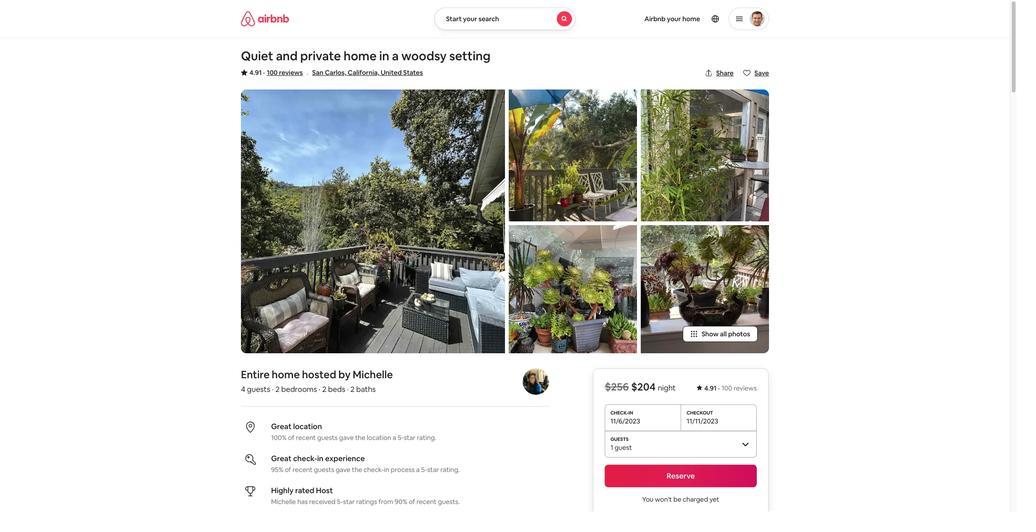 Task type: vqa. For each thing, say whether or not it's contained in the screenshot.


Task type: describe. For each thing, give the bounding box(es) containing it.
carlos,
[[325, 68, 347, 77]]

woodsy
[[402, 48, 447, 64]]

san
[[312, 68, 324, 77]]

5- inside the great check-in experience 95% of recent guests gave the check-in process a 5-star rating.
[[421, 466, 428, 475]]

rated
[[295, 486, 315, 496]]

1 vertical spatial 4.91
[[705, 385, 717, 393]]

night
[[658, 384, 676, 393]]

2 2 from the left
[[322, 385, 327, 394]]

the inside the great check-in experience 95% of recent guests gave the check-in process a 5-star rating.
[[352, 466, 362, 475]]

star inside great location 100% of recent guests gave the location a 5-star rating.
[[404, 434, 416, 443]]

of inside highly rated host michelle has received 5-star ratings from 90% of recent guests.
[[409, 498, 415, 507]]

a inside great location 100% of recent guests gave the location a 5-star rating.
[[393, 434, 397, 443]]

show
[[702, 330, 719, 339]]

0 vertical spatial a
[[392, 48, 399, 64]]

received
[[309, 498, 336, 507]]

of inside great location 100% of recent guests gave the location a 5-star rating.
[[288, 434, 295, 443]]

entire
[[241, 368, 270, 382]]

start your search
[[446, 15, 499, 23]]

0 vertical spatial in
[[379, 48, 390, 64]]

0 horizontal spatial 100
[[267, 68, 278, 77]]

airbnb
[[645, 15, 666, 23]]

4
[[241, 385, 245, 394]]

11/11/2023
[[687, 417, 719, 426]]

100 reviews button
[[267, 68, 303, 77]]

reserve
[[667, 472, 695, 481]]

has
[[298, 498, 308, 507]]

· inside · san carlos, california, united states
[[307, 69, 309, 78]]

quiet and private home in a woodsy setting image 1 image
[[241, 90, 505, 354]]

airbnb your home link
[[639, 9, 706, 29]]

process
[[391, 466, 415, 475]]

gave inside the great check-in experience 95% of recent guests gave the check-in process a 5-star rating.
[[336, 466, 351, 475]]

a inside the great check-in experience 95% of recent guests gave the check-in process a 5-star rating.
[[416, 466, 420, 475]]

states
[[403, 68, 423, 77]]

experience
[[325, 454, 365, 464]]

show all photos button
[[683, 326, 758, 343]]

$204
[[631, 381, 656, 394]]

· down hosted
[[319, 385, 321, 394]]

ratings
[[356, 498, 377, 507]]

2 vertical spatial in
[[384, 466, 390, 475]]

start
[[446, 15, 462, 23]]

100%
[[271, 434, 287, 443]]

all
[[720, 330, 727, 339]]

michelle
[[271, 498, 296, 507]]

quiet and private home in a woodsy setting
[[241, 48, 491, 64]]

baths
[[356, 385, 376, 394]]

great for great location
[[271, 422, 292, 432]]

1 vertical spatial check-
[[364, 466, 384, 475]]

share button
[[701, 65, 738, 81]]

0 vertical spatial 4.91
[[250, 68, 262, 77]]

photos
[[729, 330, 751, 339]]

1 vertical spatial home
[[344, 48, 377, 64]]

$256 $204 night
[[605, 381, 676, 394]]

the inside great location 100% of recent guests gave the location a 5-star rating.
[[355, 434, 366, 443]]

0 vertical spatial reviews
[[279, 68, 303, 77]]

1 horizontal spatial 4.91 · 100 reviews
[[705, 385, 757, 393]]

won't
[[655, 496, 672, 504]]

3 2 from the left
[[351, 385, 355, 394]]

show all photos
[[702, 330, 751, 339]]

gave inside great location 100% of recent guests gave the location a 5-star rating.
[[339, 434, 354, 443]]

airbnb your home
[[645, 15, 701, 23]]

recent inside highly rated host michelle has received 5-star ratings from 90% of recent guests.
[[417, 498, 437, 507]]

beds
[[328, 385, 346, 394]]

yet
[[710, 496, 720, 504]]

home inside entire home hosted by michelle 4 guests · 2 bedrooms · 2 beds · 2 baths
[[272, 368, 300, 382]]

recent inside great location 100% of recent guests gave the location a 5-star rating.
[[296, 434, 316, 443]]

guests for home
[[247, 385, 270, 394]]

1 horizontal spatial 100
[[722, 385, 733, 393]]

setting
[[450, 48, 491, 64]]

quiet and private home in a woodsy setting image 2 image
[[509, 90, 637, 222]]

hosted
[[302, 368, 336, 382]]



Task type: locate. For each thing, give the bounding box(es) containing it.
1 horizontal spatial 4.91
[[705, 385, 717, 393]]

quiet
[[241, 48, 273, 64]]

1 horizontal spatial location
[[367, 434, 392, 443]]

· san carlos, california, united states
[[307, 68, 423, 78]]

1 vertical spatial star
[[428, 466, 439, 475]]

5- right process
[[421, 466, 428, 475]]

0 vertical spatial recent
[[296, 434, 316, 443]]

recent up rated
[[293, 466, 313, 475]]

quiet and private home in a woodsy setting image 4 image
[[641, 90, 770, 222]]

0 horizontal spatial 5-
[[337, 498, 343, 507]]

4.91 · 100 reviews up 11/11/2023 in the bottom right of the page
[[705, 385, 757, 393]]

by michelle
[[339, 368, 393, 382]]

2 horizontal spatial 2
[[351, 385, 355, 394]]

2 horizontal spatial home
[[683, 15, 701, 23]]

1 vertical spatial a
[[393, 434, 397, 443]]

1 vertical spatial of
[[285, 466, 291, 475]]

5- right received
[[337, 498, 343, 507]]

great up 100%
[[271, 422, 292, 432]]

your for airbnb
[[667, 15, 681, 23]]

share
[[717, 69, 734, 77]]

home right airbnb
[[683, 15, 701, 23]]

your inside start your search button
[[463, 15, 477, 23]]

host
[[316, 486, 333, 496]]

from
[[379, 498, 394, 507]]

star left ratings
[[343, 498, 355, 507]]

guests down entire
[[247, 385, 270, 394]]

of inside the great check-in experience 95% of recent guests gave the check-in process a 5-star rating.
[[285, 466, 291, 475]]

in
[[379, 48, 390, 64], [317, 454, 324, 464], [384, 466, 390, 475]]

0 vertical spatial 100
[[267, 68, 278, 77]]

0 vertical spatial 4.91 · 100 reviews
[[250, 68, 303, 77]]

4.91
[[250, 68, 262, 77], [705, 385, 717, 393]]

the down experience
[[352, 466, 362, 475]]

· left san
[[307, 69, 309, 78]]

0 vertical spatial star
[[404, 434, 416, 443]]

rating.
[[417, 434, 437, 443], [441, 466, 460, 475]]

guests up experience
[[317, 434, 338, 443]]

0 horizontal spatial star
[[343, 498, 355, 507]]

0 horizontal spatial check-
[[293, 454, 317, 464]]

· right the beds
[[347, 385, 349, 394]]

of
[[288, 434, 295, 443], [285, 466, 291, 475], [409, 498, 415, 507]]

a
[[392, 48, 399, 64], [393, 434, 397, 443], [416, 466, 420, 475]]

private
[[300, 48, 341, 64]]

home
[[683, 15, 701, 23], [344, 48, 377, 64], [272, 368, 300, 382]]

you won't be charged yet
[[643, 496, 720, 504]]

5- inside highly rated host michelle has received 5-star ratings from 90% of recent guests.
[[337, 498, 343, 507]]

2 your from the left
[[667, 15, 681, 23]]

100
[[267, 68, 278, 77], [722, 385, 733, 393]]

0 vertical spatial check-
[[293, 454, 317, 464]]

Start your search search field
[[435, 8, 576, 30]]

great up 95%
[[271, 454, 292, 464]]

2 vertical spatial of
[[409, 498, 415, 507]]

location up the great check-in experience 95% of recent guests gave the check-in process a 5-star rating.
[[367, 434, 392, 443]]

guests up the host
[[314, 466, 334, 475]]

2 horizontal spatial star
[[428, 466, 439, 475]]

0 vertical spatial of
[[288, 434, 295, 443]]

the up experience
[[355, 434, 366, 443]]

5-
[[398, 434, 404, 443], [421, 466, 428, 475], [337, 498, 343, 507]]

location down bedrooms in the left of the page
[[293, 422, 322, 432]]

save button
[[740, 65, 773, 81]]

1 vertical spatial in
[[317, 454, 324, 464]]

2 left bedrooms in the left of the page
[[275, 385, 280, 394]]

0 vertical spatial the
[[355, 434, 366, 443]]

star inside the great check-in experience 95% of recent guests gave the check-in process a 5-star rating.
[[428, 466, 439, 475]]

rating. inside the great check-in experience 95% of recent guests gave the check-in process a 5-star rating.
[[441, 466, 460, 475]]

your right airbnb
[[667, 15, 681, 23]]

1 vertical spatial gave
[[336, 466, 351, 475]]

rating. inside great location 100% of recent guests gave the location a 5-star rating.
[[417, 434, 437, 443]]

guest
[[615, 444, 632, 452]]

check-
[[293, 454, 317, 464], [364, 466, 384, 475]]

0 horizontal spatial reviews
[[279, 68, 303, 77]]

learn more about the host, michelle. image
[[523, 369, 549, 395], [523, 369, 549, 395]]

0 vertical spatial gave
[[339, 434, 354, 443]]

a right process
[[416, 466, 420, 475]]

great location 100% of recent guests gave the location a 5-star rating.
[[271, 422, 437, 443]]

· up 11/11/2023 in the bottom right of the page
[[718, 385, 720, 393]]

and
[[276, 48, 298, 64]]

highly rated host michelle has received 5-star ratings from 90% of recent guests.
[[271, 486, 460, 507]]

2 vertical spatial recent
[[417, 498, 437, 507]]

home up bedrooms in the left of the page
[[272, 368, 300, 382]]

2 vertical spatial home
[[272, 368, 300, 382]]

0 horizontal spatial your
[[463, 15, 477, 23]]

4.91 · 100 reviews down 'and'
[[250, 68, 303, 77]]

recent
[[296, 434, 316, 443], [293, 466, 313, 475], [417, 498, 437, 507]]

5- up process
[[398, 434, 404, 443]]

guests inside the great check-in experience 95% of recent guests gave the check-in process a 5-star rating.
[[314, 466, 334, 475]]

1 horizontal spatial star
[[404, 434, 416, 443]]

1 vertical spatial rating.
[[441, 466, 460, 475]]

1 vertical spatial 5-
[[421, 466, 428, 475]]

1 vertical spatial location
[[367, 434, 392, 443]]

be
[[674, 496, 682, 504]]

united
[[381, 68, 402, 77]]

profile element
[[587, 0, 770, 38]]

1 horizontal spatial rating.
[[441, 466, 460, 475]]

location
[[293, 422, 322, 432], [367, 434, 392, 443]]

quiet and private home in a woodsy setting image 5 image
[[641, 226, 770, 354]]

your right the start
[[463, 15, 477, 23]]

5- inside great location 100% of recent guests gave the location a 5-star rating.
[[398, 434, 404, 443]]

1 horizontal spatial 2
[[322, 385, 327, 394]]

of right 100%
[[288, 434, 295, 443]]

2 great from the top
[[271, 454, 292, 464]]

guests
[[247, 385, 270, 394], [317, 434, 338, 443], [314, 466, 334, 475]]

11/6/2023
[[611, 417, 641, 426]]

2 left baths
[[351, 385, 355, 394]]

highly
[[271, 486, 294, 496]]

1 guest button
[[605, 431, 757, 458]]

check- up rated
[[293, 454, 317, 464]]

great inside the great check-in experience 95% of recent guests gave the check-in process a 5-star rating.
[[271, 454, 292, 464]]

1 vertical spatial great
[[271, 454, 292, 464]]

quiet and private home in a woodsy setting image 3 image
[[509, 226, 637, 354]]

1 vertical spatial guests
[[317, 434, 338, 443]]

great check-in experience 95% of recent guests gave the check-in process a 5-star rating.
[[271, 454, 460, 475]]

0 horizontal spatial location
[[293, 422, 322, 432]]

90%
[[395, 498, 408, 507]]

of right 95%
[[285, 466, 291, 475]]

charged
[[683, 496, 708, 504]]

2
[[275, 385, 280, 394], [322, 385, 327, 394], [351, 385, 355, 394]]

0 horizontal spatial 4.91 · 100 reviews
[[250, 68, 303, 77]]

1 vertical spatial reviews
[[734, 385, 757, 393]]

california,
[[348, 68, 380, 77]]

·
[[263, 68, 265, 77], [307, 69, 309, 78], [718, 385, 720, 393], [272, 385, 274, 394], [319, 385, 321, 394], [347, 385, 349, 394]]

guests inside entire home hosted by michelle 4 guests · 2 bedrooms · 2 beds · 2 baths
[[247, 385, 270, 394]]

0 vertical spatial home
[[683, 15, 701, 23]]

1 horizontal spatial your
[[667, 15, 681, 23]]

0 horizontal spatial rating.
[[417, 434, 437, 443]]

0 vertical spatial rating.
[[417, 434, 437, 443]]

1 your from the left
[[463, 15, 477, 23]]

save
[[755, 69, 770, 77]]

1
[[611, 444, 614, 452]]

1 vertical spatial 100
[[722, 385, 733, 393]]

$256
[[605, 381, 629, 394]]

a up united
[[392, 48, 399, 64]]

gave up experience
[[339, 434, 354, 443]]

1 vertical spatial recent
[[293, 466, 313, 475]]

in up united
[[379, 48, 390, 64]]

bedrooms
[[281, 385, 317, 394]]

1 horizontal spatial 5-
[[398, 434, 404, 443]]

guests inside great location 100% of recent guests gave the location a 5-star rating.
[[317, 434, 338, 443]]

2 vertical spatial guests
[[314, 466, 334, 475]]

home up california,
[[344, 48, 377, 64]]

star right process
[[428, 466, 439, 475]]

gave down experience
[[336, 466, 351, 475]]

reviews
[[279, 68, 303, 77], [734, 385, 757, 393]]

of right 90%
[[409, 498, 415, 507]]

great
[[271, 422, 292, 432], [271, 454, 292, 464]]

2 horizontal spatial 5-
[[421, 466, 428, 475]]

your for start
[[463, 15, 477, 23]]

0 vertical spatial great
[[271, 422, 292, 432]]

2 left the beds
[[322, 385, 327, 394]]

entire home hosted by michelle 4 guests · 2 bedrooms · 2 beds · 2 baths
[[241, 368, 393, 394]]

in left process
[[384, 466, 390, 475]]

recent right 100%
[[296, 434, 316, 443]]

star up process
[[404, 434, 416, 443]]

san carlos, california, united states button
[[312, 67, 423, 78]]

you
[[643, 496, 654, 504]]

0 horizontal spatial 2
[[275, 385, 280, 394]]

recent left guests.
[[417, 498, 437, 507]]

4.91 · 100 reviews
[[250, 68, 303, 77], [705, 385, 757, 393]]

· down quiet
[[263, 68, 265, 77]]

0 vertical spatial 5-
[[398, 434, 404, 443]]

2 vertical spatial 5-
[[337, 498, 343, 507]]

1 horizontal spatial home
[[344, 48, 377, 64]]

start your search button
[[435, 8, 576, 30]]

· left bedrooms in the left of the page
[[272, 385, 274, 394]]

2 vertical spatial a
[[416, 466, 420, 475]]

check- up highly rated host michelle has received 5-star ratings from 90% of recent guests. at the left of the page
[[364, 466, 384, 475]]

1 great from the top
[[271, 422, 292, 432]]

your inside airbnb your home 'link'
[[667, 15, 681, 23]]

4.91 up 11/11/2023 in the bottom right of the page
[[705, 385, 717, 393]]

0 vertical spatial guests
[[247, 385, 270, 394]]

0 horizontal spatial 4.91
[[250, 68, 262, 77]]

star
[[404, 434, 416, 443], [428, 466, 439, 475], [343, 498, 355, 507]]

reserve button
[[605, 465, 757, 488]]

guests.
[[438, 498, 460, 507]]

home inside airbnb your home 'link'
[[683, 15, 701, 23]]

the
[[355, 434, 366, 443], [352, 466, 362, 475]]

1 horizontal spatial reviews
[[734, 385, 757, 393]]

guests for location
[[317, 434, 338, 443]]

1 horizontal spatial check-
[[364, 466, 384, 475]]

in left experience
[[317, 454, 324, 464]]

great for great check-in experience
[[271, 454, 292, 464]]

1 2 from the left
[[275, 385, 280, 394]]

2 vertical spatial star
[[343, 498, 355, 507]]

1 guest
[[611, 444, 632, 452]]

recent inside the great check-in experience 95% of recent guests gave the check-in process a 5-star rating.
[[293, 466, 313, 475]]

your
[[463, 15, 477, 23], [667, 15, 681, 23]]

0 vertical spatial location
[[293, 422, 322, 432]]

4.91 down quiet
[[250, 68, 262, 77]]

1 vertical spatial 4.91 · 100 reviews
[[705, 385, 757, 393]]

0 horizontal spatial home
[[272, 368, 300, 382]]

95%
[[271, 466, 283, 475]]

search
[[479, 15, 499, 23]]

gave
[[339, 434, 354, 443], [336, 466, 351, 475]]

a up process
[[393, 434, 397, 443]]

great inside great location 100% of recent guests gave the location a 5-star rating.
[[271, 422, 292, 432]]

star inside highly rated host michelle has received 5-star ratings from 90% of recent guests.
[[343, 498, 355, 507]]

1 vertical spatial the
[[352, 466, 362, 475]]



